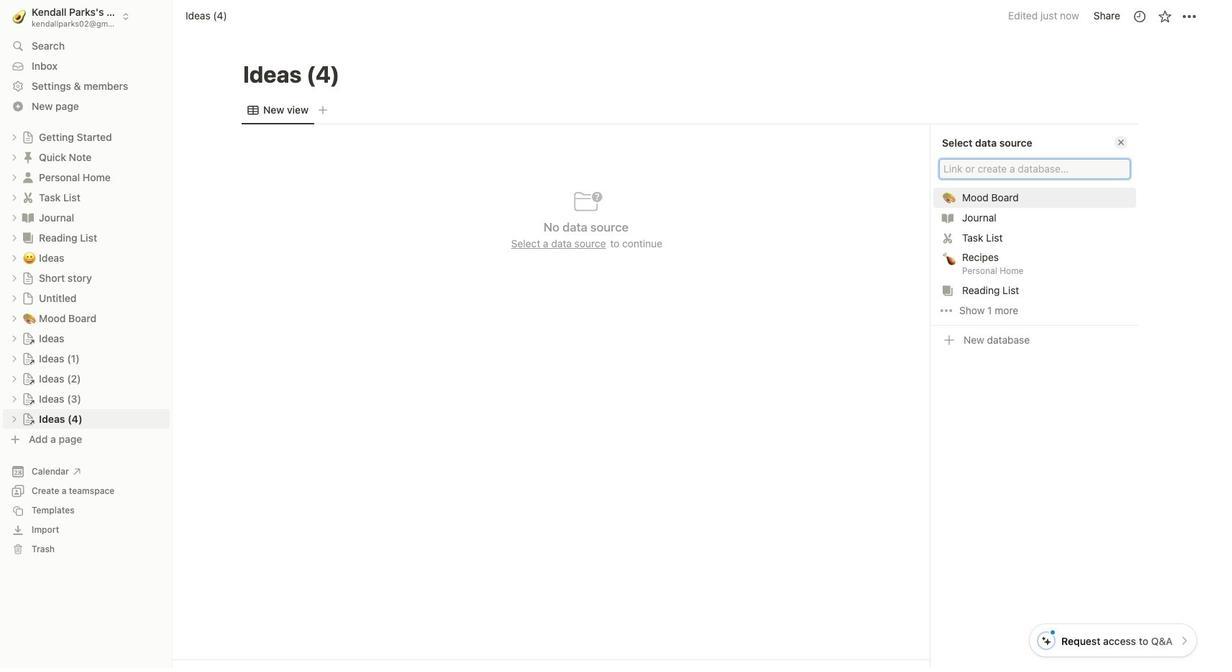 Task type: locate. For each thing, give the bounding box(es) containing it.
4 open image from the top
[[10, 233, 19, 242]]

tab list
[[242, 96, 1139, 125]]

2 open image from the top
[[10, 193, 19, 202]]

3 open image from the top
[[10, 213, 19, 222]]

change page icon image
[[22, 131, 35, 144], [21, 150, 35, 164], [21, 170, 35, 185], [21, 190, 35, 205], [21, 210, 35, 225], [21, 231, 35, 245], [22, 272, 35, 284], [22, 292, 35, 305], [22, 332, 35, 345], [22, 352, 35, 365], [22, 372, 35, 385], [22, 392, 35, 405], [22, 413, 35, 425]]

tab
[[242, 100, 314, 120]]

8 open image from the top
[[10, 415, 19, 423]]

open image
[[10, 173, 19, 182], [10, 193, 19, 202], [10, 254, 19, 262], [10, 274, 19, 282], [10, 354, 19, 363], [10, 374, 19, 383], [10, 395, 19, 403]]

🥑 image
[[12, 7, 26, 25]]

😀 image
[[23, 249, 36, 266]]

3 open image from the top
[[10, 254, 19, 262]]

5 open image from the top
[[10, 294, 19, 302]]

🎨 image
[[943, 189, 956, 206]]

open image
[[10, 133, 19, 141], [10, 153, 19, 161], [10, 213, 19, 222], [10, 233, 19, 242], [10, 294, 19, 302], [10, 314, 19, 323], [10, 334, 19, 343], [10, 415, 19, 423]]

1 open image from the top
[[10, 133, 19, 141]]

favorite image
[[1158, 9, 1172, 23]]



Task type: vqa. For each thing, say whether or not it's contained in the screenshot.
1st Open icon from the bottom of the page
yes



Task type: describe. For each thing, give the bounding box(es) containing it.
Link or create a database… text field
[[944, 162, 1126, 177]]

4 open image from the top
[[10, 274, 19, 282]]

5 open image from the top
[[10, 354, 19, 363]]

updates image
[[1133, 9, 1147, 23]]

1 open image from the top
[[10, 173, 19, 182]]

7 open image from the top
[[10, 334, 19, 343]]

🎨 image
[[23, 310, 36, 326]]

6 open image from the top
[[10, 374, 19, 383]]

2 open image from the top
[[10, 153, 19, 161]]

7 open image from the top
[[10, 395, 19, 403]]

🍗 image
[[943, 251, 956, 267]]

6 open image from the top
[[10, 314, 19, 323]]



